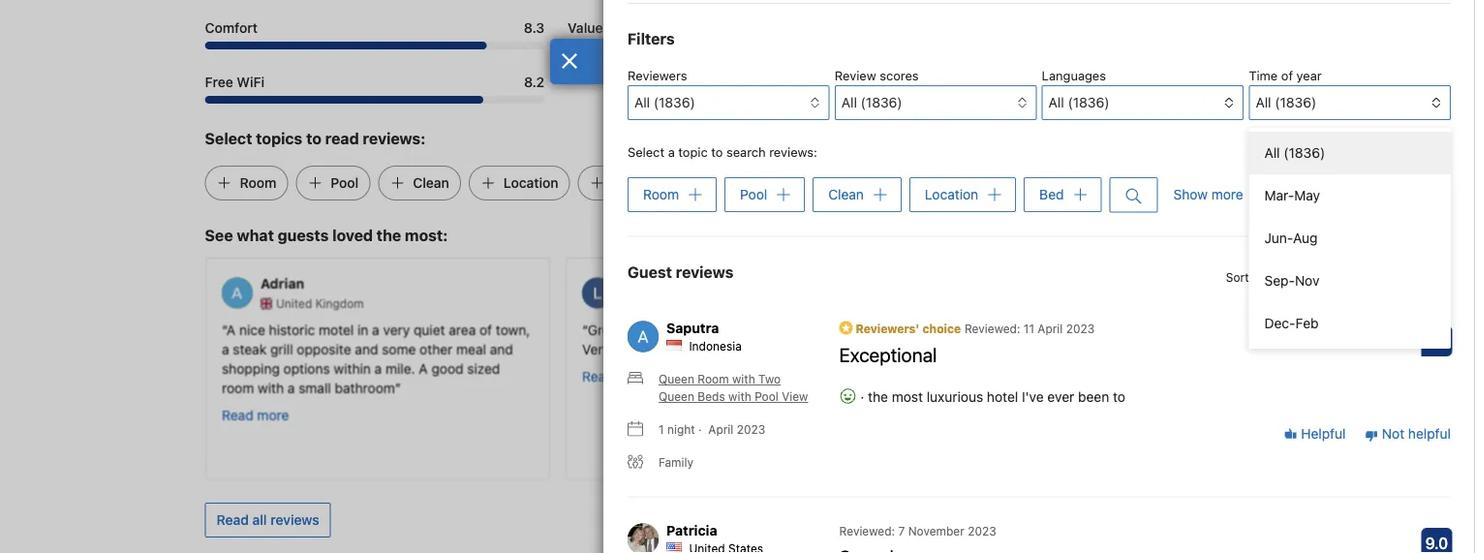 Task type: describe. For each thing, give the bounding box(es) containing it.
1 horizontal spatial location
[[925, 186, 979, 202]]

all for review scores
[[842, 94, 857, 110]]

more for great location,  just south of downtown area. very clean and comfortable.
[[617, 368, 649, 383]]

1 horizontal spatial a
[[418, 360, 427, 376]]

1 horizontal spatial clean
[[828, 186, 864, 202]]

dec-feb
[[1265, 315, 1319, 331]]

south
[[709, 321, 744, 337]]

in
[[357, 321, 368, 337]]

hotel
[[987, 389, 1018, 405]]

all (1836) for reviewers
[[634, 94, 695, 110]]

room
[[221, 379, 254, 395]]

read inside button
[[217, 512, 249, 528]]

see
[[205, 226, 233, 244]]

wifi
[[237, 74, 265, 90]]

sep-nov
[[1265, 273, 1320, 289]]

luxurious
[[927, 389, 983, 405]]

not
[[1382, 426, 1405, 442]]

" for great
[[582, 321, 587, 337]]

a inside " retro hotel with a good vibe. a great pool (which was too hot tbh)
[[1133, 321, 1142, 337]]

show more
[[1174, 187, 1243, 203]]

9.0
[[1425, 534, 1448, 552]]

see what guests loved the most:
[[205, 226, 448, 244]]

vibe.
[[1099, 321, 1129, 337]]

1 horizontal spatial april
[[1038, 321, 1063, 335]]

· the most luxurious hotel i've ever been to
[[857, 389, 1126, 405]]

a inside " retro hotel with a good vibe. a great pool (which was too hot tbh)
[[1052, 321, 1060, 337]]

other
[[419, 340, 452, 356]]

reviews for guest
[[676, 262, 734, 281]]

1
[[659, 423, 664, 436]]

reviewers'
[[856, 321, 920, 335]]

saputra
[[666, 319, 719, 335]]

feb
[[1296, 315, 1319, 331]]

0 horizontal spatial room
[[240, 175, 276, 191]]

very
[[582, 340, 610, 356]]

choice
[[923, 321, 961, 335]]

all up mar-
[[1265, 145, 1280, 161]]

mar-
[[1265, 187, 1294, 203]]

good inside " a nice historic motel in a very quiet area of town, a steak grill opposite and some other meal and shopping options within a mile. a good sized room with a small bathroom
[[431, 360, 463, 376]]

1 vertical spatial april
[[708, 423, 734, 436]]

select topics to read reviews:
[[205, 129, 426, 148]]

8.3
[[524, 20, 545, 36]]

reviewed: 11 april 2023
[[965, 321, 1095, 335]]

show
[[1174, 187, 1208, 203]]

queen room with two queen beds with pool view
[[659, 372, 808, 403]]

comfortable.
[[678, 340, 755, 356]]

small
[[298, 379, 331, 395]]

aug
[[1293, 230, 1318, 246]]

motel
[[318, 321, 353, 337]]

location,
[[625, 321, 679, 337]]

november
[[908, 524, 965, 537]]

sep-
[[1265, 273, 1295, 289]]

" for a
[[221, 321, 226, 337]]

this is a carousel with rotating slides. it displays featured reviews of the property. use next and previous buttons to navigate. region
[[189, 249, 1286, 487]]

and inside "" great location,  just south of downtown area. very clean and comfortable."
[[651, 340, 674, 356]]

patricia
[[666, 522, 717, 538]]

guest reviews
[[628, 262, 734, 281]]

two
[[759, 372, 781, 386]]

i've
[[1022, 389, 1044, 405]]

comfort 8.3 meter
[[205, 41, 545, 49]]

0 horizontal spatial clean
[[413, 175, 449, 191]]

time of year
[[1249, 68, 1322, 83]]

1 horizontal spatial room
[[643, 186, 679, 202]]

0 horizontal spatial reviews:
[[363, 129, 426, 148]]

(1836) for reviewers
[[654, 94, 695, 110]]

comfort
[[205, 20, 258, 36]]

1 queen from the top
[[659, 372, 695, 386]]

read all reviews
[[217, 512, 319, 528]]

queen room with two queen beds with pool view link
[[628, 370, 816, 405]]

(1836) for review scores
[[861, 94, 902, 110]]

reviews for sort
[[1252, 271, 1294, 284]]

0 vertical spatial the
[[377, 226, 401, 244]]

great
[[587, 321, 622, 337]]

all (1836) button for time of year
[[1249, 85, 1451, 120]]

reviewers
[[628, 68, 687, 83]]

united
[[276, 296, 312, 310]]

year
[[1297, 68, 1322, 83]]

1 horizontal spatial reviews:
[[769, 145, 817, 159]]

of inside "" great location,  just south of downtown area. very clean and comfortable."
[[748, 321, 760, 337]]

area.
[[832, 321, 863, 337]]

read
[[325, 129, 359, 148]]

0 horizontal spatial bed
[[613, 175, 638, 191]]

tbh)
[[1064, 340, 1090, 356]]

mar-may
[[1265, 187, 1320, 203]]

hot
[[1040, 340, 1060, 356]]

filter reviews region
[[628, 27, 1451, 349]]

(1836) for languages
[[1068, 94, 1110, 110]]

read all reviews button
[[205, 503, 331, 538]]

review scores
[[835, 68, 919, 83]]

" for retro
[[942, 321, 948, 337]]

most
[[892, 389, 923, 405]]

for
[[607, 20, 625, 36]]

reviewed: 7 november 2023
[[839, 524, 997, 537]]

1 horizontal spatial to
[[711, 145, 723, 159]]

dec-feb link
[[1249, 302, 1451, 345]]

options
[[283, 360, 330, 376]]

exceptional
[[839, 343, 937, 365]]

all (1836) button for languages
[[1042, 85, 1244, 120]]

indonesia
[[689, 339, 742, 353]]

all (1836) up mar-may on the right top of page
[[1265, 145, 1325, 161]]

the inside list of reviews region
[[868, 389, 888, 405]]

scores
[[880, 68, 919, 83]]

quiet
[[413, 321, 445, 337]]

some
[[381, 340, 415, 356]]

meal
[[456, 340, 486, 356]]

time
[[1249, 68, 1278, 83]]

0 horizontal spatial location
[[504, 175, 559, 191]]

not helpful button
[[1365, 424, 1451, 444]]

2023 for reviewed: 7 november 2023
[[968, 524, 997, 537]]

select a topic to search reviews:
[[628, 145, 817, 159]]

steak
[[232, 340, 266, 356]]

guests
[[278, 226, 329, 244]]

reviewed: for reviewed: 7 november 2023
[[839, 524, 895, 537]]

value for money
[[568, 20, 671, 36]]

scored 9.0 element
[[1421, 528, 1452, 553]]

0 vertical spatial ·
[[860, 389, 864, 405]]

been
[[1078, 389, 1109, 405]]

2023 for reviewed: 11 april 2023
[[1066, 321, 1095, 335]]

sort
[[1226, 271, 1249, 284]]

all (1836) button for review scores
[[835, 85, 1037, 120]]

clean
[[614, 340, 647, 356]]

(which
[[942, 340, 984, 356]]

to inside list of reviews region
[[1113, 389, 1126, 405]]



Task type: vqa. For each thing, say whether or not it's contained in the screenshot.
624 on the top left of the page
no



Task type: locate. For each thing, give the bounding box(es) containing it.
a right in
[[372, 321, 379, 337]]

with down shopping
[[257, 379, 283, 395]]

of left year on the right of page
[[1281, 68, 1293, 83]]

" inside " retro hotel with a good vibe. a great pool (which was too hot tbh)
[[942, 321, 948, 337]]

all (1836)
[[634, 94, 695, 110], [842, 94, 902, 110], [1049, 94, 1110, 110], [1256, 94, 1317, 110], [1265, 145, 1325, 161]]

2 horizontal spatial of
[[1281, 68, 1293, 83]]

good inside " retro hotel with a good vibe. a great pool (which was too hot tbh)
[[1063, 321, 1095, 337]]

just
[[683, 321, 705, 337]]

and
[[354, 340, 378, 356], [489, 340, 513, 356], [651, 340, 674, 356]]

room down topic
[[643, 186, 679, 202]]

with inside " a nice historic motel in a very quiet area of town, a steak grill opposite and some other meal and shopping options within a mile. a good sized room with a small bathroom
[[257, 379, 283, 395]]

3 and from the left
[[651, 340, 674, 356]]

all down languages
[[1049, 94, 1064, 110]]

all (1836) button up select a topic to search reviews:
[[628, 85, 830, 120]]

read more button down room
[[221, 405, 289, 424]]

read more button down the clean
[[582, 366, 649, 385]]

2 horizontal spatial room
[[698, 372, 729, 386]]

topic
[[678, 145, 708, 159]]

scored 10 element
[[1421, 325, 1452, 356]]

april up the hot
[[1038, 321, 1063, 335]]

0 horizontal spatial ·
[[698, 423, 702, 436]]

and down town,
[[489, 340, 513, 356]]

1 vertical spatial ·
[[698, 423, 702, 436]]

april down beds at left
[[708, 423, 734, 436]]

pool down the read at the left of page
[[331, 175, 359, 191]]

room inside queen room with two queen beds with pool view
[[698, 372, 729, 386]]

queen down comfortable.
[[659, 372, 695, 386]]

1 horizontal spatial reviewed:
[[965, 321, 1021, 335]]

1 vertical spatial 2023
[[737, 423, 766, 436]]

1 horizontal spatial of
[[748, 321, 760, 337]]

with right beds at left
[[729, 390, 752, 403]]

downtown
[[764, 321, 828, 337]]

(1836) down time of year
[[1275, 94, 1317, 110]]

reviewed: left 7
[[839, 524, 895, 537]]

kingdom
[[315, 296, 364, 310]]

money
[[628, 20, 671, 36]]

of right south
[[748, 321, 760, 337]]

0 vertical spatial queen
[[659, 372, 695, 386]]

read left all
[[217, 512, 249, 528]]

guest
[[628, 262, 672, 281]]

larissa
[[620, 275, 669, 291]]

11
[[1024, 321, 1035, 335]]

to left the read at the left of page
[[306, 129, 322, 148]]

helpful button
[[1284, 424, 1346, 444]]

all
[[634, 94, 650, 110], [842, 94, 857, 110], [1049, 94, 1064, 110], [1256, 94, 1271, 110], [1265, 145, 1280, 161]]

2 horizontal spatial 2023
[[1066, 321, 1095, 335]]

2 vertical spatial more
[[257, 406, 289, 422]]

1 vertical spatial the
[[868, 389, 888, 405]]

0 vertical spatial april
[[1038, 321, 1063, 335]]

a right vibe.
[[1133, 321, 1142, 337]]

reviews: down free wifi 8.2 meter
[[363, 129, 426, 148]]

more down shopping
[[257, 406, 289, 422]]

reviews right guest at the left of the page
[[676, 262, 734, 281]]

2 " from the left
[[582, 321, 587, 337]]

sep-nov link
[[1249, 260, 1451, 302]]

area
[[448, 321, 475, 337]]

all (1836) down review scores
[[842, 94, 902, 110]]

night
[[667, 423, 695, 436]]

0 vertical spatial read
[[582, 368, 613, 383]]

good up tbh)
[[1063, 321, 1095, 337]]

1 horizontal spatial good
[[1063, 321, 1095, 337]]

0 vertical spatial reviewed:
[[965, 321, 1021, 335]]

select for select topics to read reviews:
[[205, 129, 252, 148]]

reviews: right search
[[769, 145, 817, 159]]

0 horizontal spatial more
[[257, 406, 289, 422]]

0 horizontal spatial read more button
[[221, 405, 289, 424]]

helpful
[[1408, 426, 1451, 442]]

0 horizontal spatial reviews
[[270, 512, 319, 528]]

and down in
[[354, 340, 378, 356]]

" retro hotel with a good vibe. a great pool (which was too hot tbh)
[[942, 321, 1209, 356]]

0 vertical spatial good
[[1063, 321, 1095, 337]]

1 vertical spatial good
[[431, 360, 463, 376]]

1 vertical spatial read more button
[[221, 405, 289, 424]]

queen up night
[[659, 390, 695, 403]]

a left topic
[[668, 145, 675, 159]]

of
[[1281, 68, 1293, 83], [479, 321, 492, 337], [748, 321, 760, 337]]

4 all (1836) button from the left
[[1249, 85, 1451, 120]]

all down review at the top right
[[842, 94, 857, 110]]

a left mile.
[[374, 360, 381, 376]]

clean
[[413, 175, 449, 191], [828, 186, 864, 202]]

0 horizontal spatial "
[[221, 321, 226, 337]]

read more for a nice historic motel in a very quiet area of town, a steak grill opposite and some other meal and shopping options within a mile. a good sized room with a small bathroom
[[221, 406, 289, 422]]

1 vertical spatial reviewed:
[[839, 524, 895, 537]]

the right "loved"
[[377, 226, 401, 244]]

0 horizontal spatial good
[[431, 360, 463, 376]]

location
[[504, 175, 559, 191], [925, 186, 979, 202]]

1 horizontal spatial more
[[617, 368, 649, 383]]

list of reviews region
[[616, 295, 1463, 553]]

pool inside queen room with two queen beds with pool view
[[755, 390, 779, 403]]

0 horizontal spatial select
[[205, 129, 252, 148]]

read more down room
[[221, 406, 289, 422]]

2 horizontal spatial a
[[1133, 321, 1142, 337]]

read more down the clean
[[582, 368, 649, 383]]

1 vertical spatial read
[[221, 406, 253, 422]]

room up beds at left
[[698, 372, 729, 386]]

room down "topics"
[[240, 175, 276, 191]]

select for select a topic to search reviews:
[[628, 145, 665, 159]]

topics
[[256, 129, 302, 148]]

more right show
[[1212, 187, 1243, 203]]

good
[[1063, 321, 1095, 337], [431, 360, 463, 376]]

filters
[[628, 30, 675, 48]]

all (1836) button down year on the right of page
[[1249, 85, 1451, 120]]

1 horizontal spatial read more button
[[582, 366, 649, 385]]

all (1836) down reviewers
[[634, 94, 695, 110]]

reviewers' choice
[[853, 321, 961, 335]]

read down room
[[221, 406, 253, 422]]

1 horizontal spatial reviews
[[676, 262, 734, 281]]

0 horizontal spatial april
[[708, 423, 734, 436]]

0 horizontal spatial the
[[377, 226, 401, 244]]

0 horizontal spatial reviewed:
[[839, 524, 895, 537]]

1 vertical spatial queen
[[659, 390, 695, 403]]

a right mile.
[[418, 360, 427, 376]]

most:
[[405, 226, 448, 244]]

a left steak
[[221, 340, 229, 356]]

more inside 'button'
[[1212, 187, 1243, 203]]

nov
[[1295, 273, 1320, 289]]

reviews left by: on the right
[[1252, 271, 1294, 284]]

read more button for great location,  just south of downtown area. very clean and comfortable.
[[582, 366, 649, 385]]

all (1836) down languages
[[1049, 94, 1110, 110]]

2 horizontal spatial "
[[942, 321, 948, 337]]

2023 up tbh)
[[1066, 321, 1095, 335]]

2023 right november
[[968, 524, 997, 537]]

2 horizontal spatial and
[[651, 340, 674, 356]]

with inside " retro hotel with a good vibe. a great pool (which was too hot tbh)
[[1022, 321, 1049, 337]]

sized
[[467, 360, 500, 376]]

more for a nice historic motel in a very quiet area of town, a steak grill opposite and some other meal and shopping options within a mile. a good sized room with a small bathroom
[[257, 406, 289, 422]]

1 horizontal spatial read more
[[582, 368, 649, 383]]

reviewed: for reviewed: 11 april 2023
[[965, 321, 1021, 335]]

0 vertical spatial read more
[[582, 368, 649, 383]]

reviews
[[676, 262, 734, 281], [1252, 271, 1294, 284], [270, 512, 319, 528]]

0 horizontal spatial a
[[226, 321, 235, 337]]

all for reviewers
[[634, 94, 650, 110]]

ever
[[1048, 389, 1075, 405]]

of right area
[[479, 321, 492, 337]]

" left the nice
[[221, 321, 226, 337]]

all (1836) down time of year
[[1256, 94, 1317, 110]]

1 horizontal spatial "
[[582, 321, 587, 337]]

(1836) down review scores
[[861, 94, 902, 110]]

1 horizontal spatial ·
[[860, 389, 864, 405]]

dec-
[[1265, 315, 1296, 331]]

2 queen from the top
[[659, 390, 695, 403]]

all down reviewers
[[634, 94, 650, 110]]

read for a nice historic motel in a very quiet area of town, a steak grill opposite and some other meal and shopping options within a mile. a good sized room with a small bathroom
[[221, 406, 253, 422]]

0 horizontal spatial read more
[[221, 406, 289, 422]]

bathroom
[[334, 379, 395, 395]]

0 vertical spatial 2023
[[1066, 321, 1095, 335]]

· right night
[[698, 423, 702, 436]]

select left "topics"
[[205, 129, 252, 148]]

read more button for a nice historic motel in a very quiet area of town, a steak grill opposite and some other meal and shopping options within a mile. a good sized room with a small bathroom
[[221, 405, 289, 424]]

3 all (1836) button from the left
[[1042, 85, 1244, 120]]

select
[[205, 129, 252, 148], [628, 145, 665, 159]]

(1836) down languages
[[1068, 94, 1110, 110]]

value
[[568, 20, 603, 36]]

april
[[1038, 321, 1063, 335], [708, 423, 734, 436]]

1 horizontal spatial 2023
[[968, 524, 997, 537]]

languages
[[1042, 68, 1106, 83]]

more down the clean
[[617, 368, 649, 383]]

(1836) up the may
[[1284, 145, 1325, 161]]

" inside "" great location,  just south of downtown area. very clean and comfortable."
[[582, 321, 587, 337]]

reviews right all
[[270, 512, 319, 528]]

read
[[582, 368, 613, 383], [221, 406, 253, 422], [217, 512, 249, 528]]

more
[[1212, 187, 1243, 203], [617, 368, 649, 383], [257, 406, 289, 422]]

(1836) down reviewers
[[654, 94, 695, 110]]

1 and from the left
[[354, 340, 378, 356]]

all (1836) button down scores
[[835, 85, 1037, 120]]

0 vertical spatial more
[[1212, 187, 1243, 203]]

1 night · april 2023
[[659, 423, 766, 436]]

of inside " a nice historic motel in a very quiet area of town, a steak grill opposite and some other meal and shopping options within a mile. a good sized room with a small bathroom
[[479, 321, 492, 337]]

0 horizontal spatial 2023
[[737, 423, 766, 436]]

(1836)
[[654, 94, 695, 110], [861, 94, 902, 110], [1068, 94, 1110, 110], [1275, 94, 1317, 110], [1284, 145, 1325, 161]]

free wifi
[[205, 74, 265, 90]]

2 all (1836) button from the left
[[835, 85, 1037, 120]]

read down very
[[582, 368, 613, 383]]

reviews inside button
[[270, 512, 319, 528]]

a up the hot
[[1052, 321, 1060, 337]]

(1836) for time of year
[[1275, 94, 1317, 110]]

1 horizontal spatial the
[[868, 389, 888, 405]]

jun-aug
[[1265, 230, 1318, 246]]

2 vertical spatial read
[[217, 512, 249, 528]]

to right topic
[[711, 145, 723, 159]]

sort reviews by:
[[1226, 271, 1314, 284]]

2023 down queen room with two queen beds with pool view in the bottom of the page
[[737, 423, 766, 436]]

all (1836) for time of year
[[1256, 94, 1317, 110]]

2 horizontal spatial reviews
[[1252, 271, 1294, 284]]

2 and from the left
[[489, 340, 513, 356]]

the left the most
[[868, 389, 888, 405]]

too
[[1016, 340, 1036, 356]]

0 horizontal spatial to
[[306, 129, 322, 148]]

mar-may link
[[1249, 174, 1451, 217]]

all (1836) for review scores
[[842, 94, 902, 110]]

" great location,  just south of downtown area. very clean and comfortable.
[[582, 321, 863, 356]]

with left two
[[732, 372, 755, 386]]

2 horizontal spatial more
[[1212, 187, 1243, 203]]

" inside " a nice historic motel in a very quiet area of town, a steak grill opposite and some other meal and shopping options within a mile. a good sized room with a small bathroom
[[221, 321, 226, 337]]

1 vertical spatial more
[[617, 368, 649, 383]]

1 horizontal spatial select
[[628, 145, 665, 159]]

nice
[[239, 321, 265, 337]]

all (1836) link
[[1249, 132, 1451, 174]]

3 " from the left
[[942, 321, 948, 337]]

all for time of year
[[1256, 94, 1271, 110]]

review
[[835, 68, 876, 83]]

of inside filter reviews region
[[1281, 68, 1293, 83]]

loved
[[332, 226, 373, 244]]

reviewed: up was
[[965, 321, 1021, 335]]

opposite
[[296, 340, 351, 356]]

good down other on the left
[[431, 360, 463, 376]]

1 vertical spatial read more
[[221, 406, 289, 422]]

0 horizontal spatial of
[[479, 321, 492, 337]]

all (1836) button down languages
[[1042, 85, 1244, 120]]

family
[[659, 456, 694, 469]]

1 horizontal spatial bed
[[1040, 186, 1064, 202]]

with up too
[[1022, 321, 1049, 337]]

all (1836) for languages
[[1049, 94, 1110, 110]]

7
[[898, 524, 905, 537]]

room
[[240, 175, 276, 191], [643, 186, 679, 202], [698, 372, 729, 386]]

to right been
[[1113, 389, 1126, 405]]

0 horizontal spatial and
[[354, 340, 378, 356]]

2 vertical spatial 2023
[[968, 524, 997, 537]]

" a nice historic motel in a very quiet area of town, a steak grill opposite and some other meal and shopping options within a mile. a good sized room with a small bathroom
[[221, 321, 530, 395]]

united kingdom image
[[260, 297, 272, 309]]

value for money 8.1 meter
[[568, 41, 907, 49]]

pool
[[1182, 321, 1209, 337]]

jun-aug link
[[1249, 217, 1451, 260]]

2 horizontal spatial to
[[1113, 389, 1126, 405]]

pool down two
[[755, 390, 779, 403]]

0 vertical spatial read more button
[[582, 366, 649, 385]]

search
[[727, 145, 766, 159]]

united kingdom
[[276, 296, 364, 310]]

all down the time
[[1256, 94, 1271, 110]]

1 all (1836) button from the left
[[628, 85, 830, 120]]

read more
[[582, 368, 649, 383], [221, 406, 289, 422]]

very
[[383, 321, 410, 337]]

free
[[205, 74, 233, 90]]

all for languages
[[1049, 94, 1064, 110]]

free wifi 8.2 meter
[[205, 96, 545, 103]]

· left the most
[[860, 389, 864, 405]]

what
[[237, 226, 274, 244]]

" up (which
[[942, 321, 948, 337]]

select left topic
[[628, 145, 665, 159]]

town,
[[495, 321, 530, 337]]

" up very
[[582, 321, 587, 337]]

close image
[[561, 53, 578, 69]]

all (1836) button for reviewers
[[628, 85, 830, 120]]

adrian
[[260, 275, 304, 291]]

by:
[[1297, 271, 1314, 284]]

read more for great location,  just south of downtown area. very clean and comfortable.
[[582, 368, 649, 383]]

a left the nice
[[226, 321, 235, 337]]

1 horizontal spatial and
[[489, 340, 513, 356]]

pool down search
[[740, 186, 767, 202]]

and down the location,
[[651, 340, 674, 356]]

a left small
[[287, 379, 294, 395]]

1 " from the left
[[221, 321, 226, 337]]

read for great location,  just south of downtown area. very clean and comfortable.
[[582, 368, 613, 383]]



